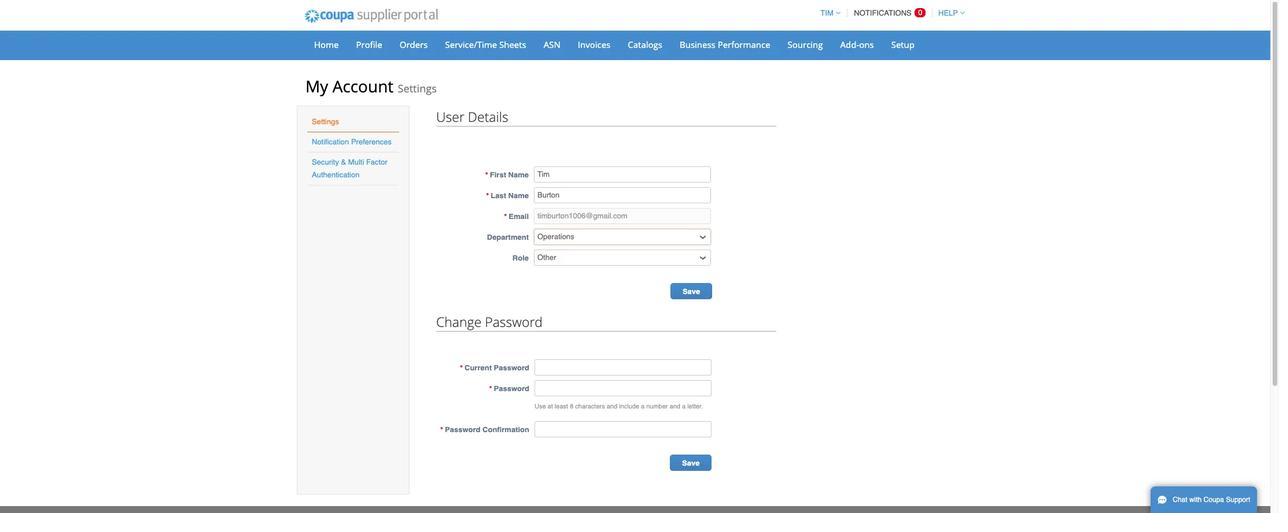 Task type: vqa. For each thing, say whether or not it's contained in the screenshot.
Primary Address
no



Task type: describe. For each thing, give the bounding box(es) containing it.
* current password
[[460, 364, 529, 373]]

asn
[[544, 39, 560, 50]]

coupa
[[1204, 496, 1224, 504]]

1 vertical spatial settings
[[312, 117, 339, 126]]

* password confirmation
[[440, 426, 529, 434]]

2 and from the left
[[670, 403, 680, 411]]

sheets
[[499, 39, 526, 50]]

home link
[[307, 36, 346, 53]]

* for * last name
[[486, 191, 489, 200]]

change password
[[436, 313, 543, 331]]

at
[[548, 403, 553, 411]]

tim link
[[815, 9, 840, 17]]

performance
[[718, 39, 770, 50]]

use at least 8 characters and include a number and a letter.
[[535, 403, 703, 411]]

business performance link
[[672, 36, 778, 53]]

authentication
[[312, 171, 359, 179]]

least
[[555, 403, 568, 411]]

asn link
[[536, 36, 568, 53]]

factor
[[366, 158, 387, 167]]

service/time sheets
[[445, 39, 526, 50]]

sourcing
[[788, 39, 823, 50]]

2 save from the top
[[682, 459, 700, 468]]

with
[[1189, 496, 1202, 504]]

* for * password confirmation
[[440, 426, 443, 434]]

add-ons
[[840, 39, 874, 50]]

letter.
[[687, 403, 703, 411]]

profile
[[356, 39, 382, 50]]

settings inside 'my account settings'
[[398, 82, 437, 95]]

chat with coupa support
[[1173, 496, 1250, 504]]

invoices
[[578, 39, 610, 50]]

number
[[646, 403, 668, 411]]

* for * password
[[489, 385, 492, 393]]

1 and from the left
[[607, 403, 617, 411]]

business
[[680, 39, 715, 50]]

2 save button from the top
[[670, 455, 712, 471]]

password for change password
[[485, 313, 543, 331]]

security & multi factor authentication link
[[312, 158, 387, 179]]

setup link
[[884, 36, 922, 53]]

sourcing link
[[780, 36, 830, 53]]

notification
[[312, 138, 349, 146]]

notifications
[[854, 9, 912, 17]]

service/time
[[445, 39, 497, 50]]

last
[[491, 191, 506, 200]]

add-ons link
[[833, 36, 881, 53]]

1 save from the top
[[683, 288, 700, 296]]

email
[[509, 212, 529, 221]]

notification preferences
[[312, 138, 392, 146]]

orders link
[[392, 36, 435, 53]]

password for * password confirmation
[[445, 426, 480, 434]]

* for * first name
[[485, 171, 488, 179]]



Task type: locate. For each thing, give the bounding box(es) containing it.
name
[[508, 171, 529, 179], [508, 191, 529, 200]]

&
[[341, 158, 346, 167]]

invoices link
[[570, 36, 618, 53]]

security
[[312, 158, 339, 167]]

name for * first name
[[508, 171, 529, 179]]

department
[[487, 233, 529, 242]]

preferences
[[351, 138, 392, 146]]

0 vertical spatial save
[[683, 288, 700, 296]]

password left the confirmation
[[445, 426, 480, 434]]

name right "first"
[[508, 171, 529, 179]]

password up * current password on the bottom of the page
[[485, 313, 543, 331]]

0 horizontal spatial and
[[607, 403, 617, 411]]

* password
[[489, 385, 529, 393]]

add-
[[840, 39, 859, 50]]

my account settings
[[305, 75, 437, 97]]

a
[[641, 403, 645, 411], [682, 403, 686, 411]]

*
[[485, 171, 488, 179], [486, 191, 489, 200], [504, 212, 507, 221], [460, 364, 463, 373], [489, 385, 492, 393], [440, 426, 443, 434]]

0 horizontal spatial a
[[641, 403, 645, 411]]

save button
[[670, 283, 712, 300], [670, 455, 712, 471]]

1 horizontal spatial a
[[682, 403, 686, 411]]

user details
[[436, 108, 508, 126]]

2 name from the top
[[508, 191, 529, 200]]

security & multi factor authentication
[[312, 158, 387, 179]]

password up "* password"
[[494, 364, 529, 373]]

save
[[683, 288, 700, 296], [682, 459, 700, 468]]

chat
[[1173, 496, 1187, 504]]

0 vertical spatial name
[[508, 171, 529, 179]]

home
[[314, 39, 339, 50]]

profile link
[[349, 36, 390, 53]]

navigation
[[815, 2, 965, 24]]

multi
[[348, 158, 364, 167]]

password for * password
[[494, 385, 529, 393]]

* for * current password
[[460, 364, 463, 373]]

1 horizontal spatial settings
[[398, 82, 437, 95]]

0 vertical spatial save button
[[670, 283, 712, 300]]

tim
[[820, 9, 833, 17]]

password
[[485, 313, 543, 331], [494, 364, 529, 373], [494, 385, 529, 393], [445, 426, 480, 434]]

navigation containing notifications 0
[[815, 2, 965, 24]]

setup
[[891, 39, 915, 50]]

chat with coupa support button
[[1151, 487, 1257, 514]]

1 vertical spatial save button
[[670, 455, 712, 471]]

* last name
[[486, 191, 529, 200]]

0
[[918, 8, 922, 17]]

name right last at top left
[[508, 191, 529, 200]]

settings up user
[[398, 82, 437, 95]]

settings up notification in the left top of the page
[[312, 117, 339, 126]]

* for * email
[[504, 212, 507, 221]]

0 horizontal spatial settings
[[312, 117, 339, 126]]

details
[[468, 108, 508, 126]]

1 horizontal spatial and
[[670, 403, 680, 411]]

characters
[[575, 403, 605, 411]]

first
[[490, 171, 506, 179]]

2 a from the left
[[682, 403, 686, 411]]

1 save button from the top
[[670, 283, 712, 300]]

1 vertical spatial name
[[508, 191, 529, 200]]

8
[[570, 403, 573, 411]]

and left include on the left of page
[[607, 403, 617, 411]]

notifications 0
[[854, 8, 922, 17]]

* email
[[504, 212, 529, 221]]

None text field
[[534, 167, 711, 183], [534, 187, 711, 204], [534, 208, 711, 224], [534, 167, 711, 183], [534, 187, 711, 204], [534, 208, 711, 224]]

password down * current password on the bottom of the page
[[494, 385, 529, 393]]

notification preferences link
[[312, 138, 392, 146]]

settings link
[[312, 117, 339, 126]]

catalogs
[[628, 39, 662, 50]]

help
[[938, 9, 958, 17]]

change
[[436, 313, 481, 331]]

role
[[512, 254, 529, 263]]

and
[[607, 403, 617, 411], [670, 403, 680, 411]]

include
[[619, 403, 639, 411]]

and right number
[[670, 403, 680, 411]]

1 name from the top
[[508, 171, 529, 179]]

help link
[[933, 9, 965, 17]]

support
[[1226, 496, 1250, 504]]

1 a from the left
[[641, 403, 645, 411]]

orders
[[400, 39, 428, 50]]

service/time sheets link
[[438, 36, 534, 53]]

user
[[436, 108, 464, 126]]

settings
[[398, 82, 437, 95], [312, 117, 339, 126]]

business performance
[[680, 39, 770, 50]]

use
[[535, 403, 546, 411]]

account
[[332, 75, 393, 97]]

current
[[465, 364, 492, 373]]

confirmation
[[483, 426, 529, 434]]

None password field
[[535, 360, 712, 376], [535, 381, 712, 397], [535, 422, 712, 438], [535, 360, 712, 376], [535, 381, 712, 397], [535, 422, 712, 438]]

0 vertical spatial settings
[[398, 82, 437, 95]]

a left letter.
[[682, 403, 686, 411]]

* first name
[[485, 171, 529, 179]]

name for * last name
[[508, 191, 529, 200]]

ons
[[859, 39, 874, 50]]

my
[[305, 75, 328, 97]]

a right include on the left of page
[[641, 403, 645, 411]]

coupa supplier portal image
[[297, 2, 446, 31]]

catalogs link
[[620, 36, 670, 53]]

1 vertical spatial save
[[682, 459, 700, 468]]



